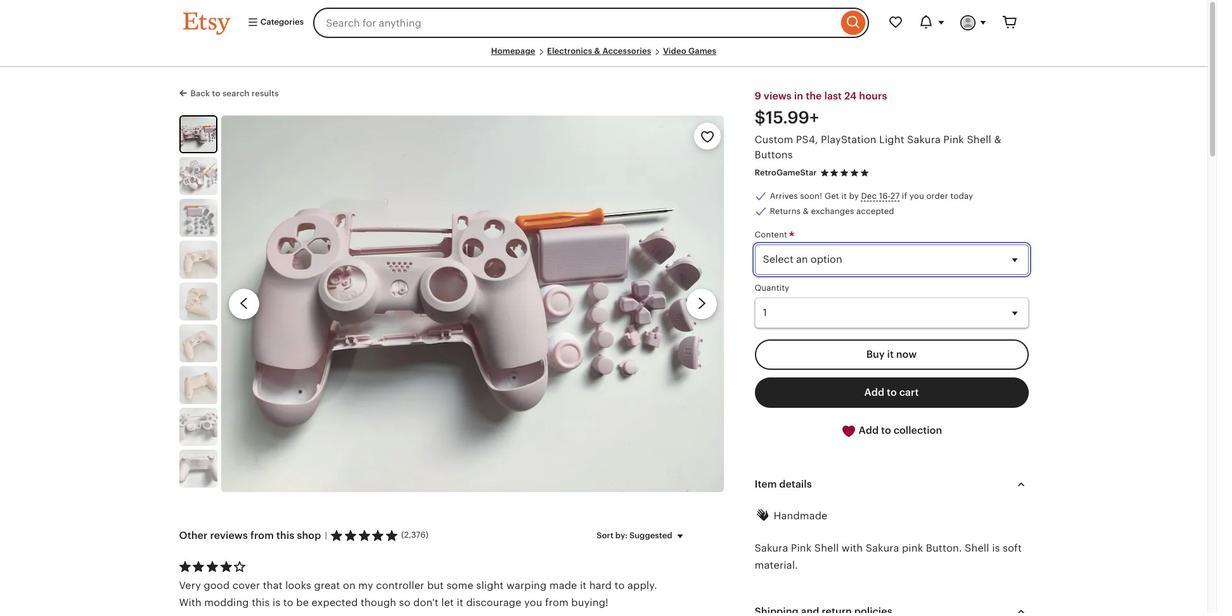 Task type: describe. For each thing, give the bounding box(es) containing it.
& inside custom ps4, playstation light sakura pink shell & buttons
[[995, 134, 1002, 146]]

custom ps4 playstation light sakura pink shell & buttons image 4 image
[[179, 241, 217, 279]]

sort by: suggested
[[597, 532, 673, 541]]

9
[[755, 90, 762, 102]]

buying!
[[572, 598, 609, 610]]

add for add to collection
[[859, 425, 879, 437]]

material.
[[755, 560, 799, 572]]

looks
[[286, 580, 311, 592]]

to for search
[[212, 89, 221, 98]]

custom ps4 playstation light sakura pink shell & buttons image 7 image
[[179, 366, 217, 405]]

don't
[[414, 598, 439, 610]]

soon! get
[[801, 192, 840, 201]]

with
[[842, 543, 863, 555]]

details
[[780, 479, 812, 491]]

other
[[179, 530, 208, 542]]

it left by
[[842, 192, 847, 201]]

custom ps4 playstation light sakura pink shell & buttons image 6 image
[[179, 325, 217, 363]]

this inside very good cover that looks great on my controller but some slight warping made it hard to apply. with modding this is to be expected though so don't let it discourage you from buying!
[[252, 598, 270, 610]]

custom
[[755, 134, 794, 146]]

back to search results link
[[179, 86, 279, 100]]

shell right button.
[[965, 543, 990, 555]]

button.
[[926, 543, 963, 555]]

retrogamestar
[[755, 168, 817, 178]]

in
[[795, 90, 804, 102]]

now
[[897, 349, 917, 361]]

other reviews from this shop |
[[179, 530, 327, 542]]

custom ps4, playstation light sakura pink shell & buttons
[[755, 134, 1002, 161]]

add to cart button
[[755, 378, 1029, 408]]

collection
[[894, 425, 943, 437]]

cover
[[233, 580, 260, 592]]

none search field inside categories banner
[[313, 8, 869, 38]]

sakura for shell
[[866, 543, 900, 555]]

let
[[442, 598, 454, 610]]

electronics & accessories link
[[547, 46, 652, 56]]

suggested
[[630, 532, 673, 541]]

to right hard
[[615, 580, 625, 592]]

great
[[314, 580, 340, 592]]

good
[[204, 580, 230, 592]]

1 horizontal spatial custom ps4 playstation light sakura pink shell & buttons full shell + buttons image
[[221, 115, 724, 493]]

very good cover that looks great on my controller but some slight warping made it hard to apply. with modding this is to be expected though so don't let it discourage you from buying!
[[179, 580, 658, 610]]

24
[[845, 90, 857, 102]]

custom ps4 playstation light sakura pink shell & buttons front + back image
[[179, 450, 217, 488]]

& for electronics & accessories
[[595, 46, 601, 56]]

it right let
[[457, 598, 464, 610]]

games
[[689, 46, 717, 56]]

quantity
[[755, 283, 790, 293]]

electronics & accessories
[[547, 46, 652, 56]]

27
[[891, 192, 900, 201]]

$15.99+
[[755, 108, 819, 128]]

custom ps4 playstation light sakura pink shell & buttons image 5 image
[[179, 283, 217, 321]]

the
[[806, 90, 822, 102]]

homepage
[[491, 46, 536, 56]]

handmade
[[774, 510, 828, 522]]

with
[[179, 598, 202, 610]]

categories banner
[[160, 0, 1048, 46]]

is inside the sakura pink shell with sakura pink button. shell is soft material.
[[993, 543, 1001, 555]]

add to cart
[[865, 387, 919, 399]]

Search for anything text field
[[313, 8, 838, 38]]

soft
[[1003, 543, 1023, 555]]

add to collection
[[857, 425, 943, 437]]

(2,376)
[[401, 531, 429, 541]]

buy it now button
[[755, 340, 1029, 370]]

so
[[399, 598, 411, 610]]

back
[[191, 89, 210, 98]]

to for cart
[[887, 387, 897, 399]]

arrives soon! get it by dec 16-27 if you order today
[[770, 192, 974, 201]]

controller
[[376, 580, 425, 592]]

though
[[361, 598, 397, 610]]

light
[[880, 134, 905, 146]]

0 horizontal spatial custom ps4 playstation light sakura pink shell & buttons full shell + buttons image
[[180, 117, 216, 152]]

shell inside custom ps4, playstation light sakura pink shell & buttons
[[968, 134, 992, 146]]

if
[[902, 192, 908, 201]]

last
[[825, 90, 842, 102]]

accessories
[[603, 46, 652, 56]]

you inside very good cover that looks great on my controller but some slight warping made it hard to apply. with modding this is to be expected though so don't let it discourage you from buying!
[[525, 598, 543, 610]]

buttons
[[755, 149, 793, 161]]

dec
[[862, 192, 877, 201]]

cart
[[900, 387, 919, 399]]

content
[[755, 230, 790, 239]]



Task type: locate. For each thing, give the bounding box(es) containing it.
0 vertical spatial add
[[865, 387, 885, 399]]

slight
[[477, 580, 504, 592]]

apply.
[[628, 580, 658, 592]]

back to search results
[[191, 89, 279, 98]]

pink inside custom ps4, playstation light sakura pink shell & buttons
[[944, 134, 965, 146]]

9 views in the last 24 hours $15.99+
[[755, 90, 888, 128]]

returns & exchanges accepted
[[770, 207, 895, 217]]

1 vertical spatial add
[[859, 425, 879, 437]]

playstation
[[821, 134, 877, 146]]

sakura for playstation
[[908, 134, 941, 146]]

1 vertical spatial this
[[252, 598, 270, 610]]

add left cart
[[865, 387, 885, 399]]

None search field
[[313, 8, 869, 38]]

returns
[[770, 207, 801, 217]]

to
[[212, 89, 221, 98], [887, 387, 897, 399], [882, 425, 892, 437], [615, 580, 625, 592], [283, 598, 294, 610]]

sakura inside custom ps4, playstation light sakura pink shell & buttons
[[908, 134, 941, 146]]

shell
[[968, 134, 992, 146], [815, 543, 839, 555], [965, 543, 990, 555]]

arrives
[[770, 192, 798, 201]]

views
[[764, 90, 792, 102]]

pink up material.
[[791, 543, 812, 555]]

custom ps4 playstation light sakura pink shell & buttons full shell + buttons image
[[221, 115, 724, 493], [180, 117, 216, 152]]

sort by: suggested button
[[588, 523, 697, 550]]

some
[[447, 580, 474, 592]]

0 horizontal spatial pink
[[791, 543, 812, 555]]

to for collection
[[882, 425, 892, 437]]

1 horizontal spatial pink
[[944, 134, 965, 146]]

1 vertical spatial from
[[545, 598, 569, 610]]

custom ps4 playstation light sakura pink shell & buttons image 2 image
[[179, 157, 217, 195]]

reviews
[[210, 530, 248, 542]]

to inside back to search results link
[[212, 89, 221, 98]]

0 horizontal spatial sakura
[[755, 543, 789, 555]]

video games link
[[663, 46, 717, 56]]

accepted
[[857, 207, 895, 217]]

shop
[[297, 530, 321, 542]]

sakura up material.
[[755, 543, 789, 555]]

add to collection button
[[755, 416, 1029, 447]]

1 horizontal spatial is
[[993, 543, 1001, 555]]

my
[[359, 580, 373, 592]]

1 horizontal spatial you
[[910, 192, 925, 201]]

0 vertical spatial &
[[595, 46, 601, 56]]

0 vertical spatial you
[[910, 192, 925, 201]]

exchanges
[[811, 207, 855, 217]]

to left collection
[[882, 425, 892, 437]]

very
[[179, 580, 201, 592]]

item details
[[755, 479, 812, 491]]

categories
[[258, 17, 304, 27]]

2 horizontal spatial &
[[995, 134, 1002, 146]]

1 horizontal spatial from
[[545, 598, 569, 610]]

0 horizontal spatial from
[[251, 530, 274, 542]]

this left shop
[[277, 530, 295, 542]]

sakura
[[908, 134, 941, 146], [755, 543, 789, 555], [866, 543, 900, 555]]

it
[[842, 192, 847, 201], [888, 349, 894, 361], [580, 580, 587, 592], [457, 598, 464, 610]]

today
[[951, 192, 974, 201]]

custom ps4 playstation light sakura pink shell & buttons front shell image
[[179, 408, 217, 446]]

made
[[550, 580, 578, 592]]

to right back
[[212, 89, 221, 98]]

it left hard
[[580, 580, 587, 592]]

you right if
[[910, 192, 925, 201]]

it right buy
[[888, 349, 894, 361]]

to left cart
[[887, 387, 897, 399]]

item
[[755, 479, 777, 491]]

shell up today
[[968, 134, 992, 146]]

0 vertical spatial is
[[993, 543, 1001, 555]]

from inside very good cover that looks great on my controller but some slight warping made it hard to apply. with modding this is to be expected though so don't let it discourage you from buying!
[[545, 598, 569, 610]]

be
[[296, 598, 309, 610]]

|
[[325, 532, 327, 541]]

2 horizontal spatial sakura
[[908, 134, 941, 146]]

1 horizontal spatial sakura
[[866, 543, 900, 555]]

video
[[663, 46, 687, 56]]

sakura pink shell with sakura pink button. shell is soft material.
[[755, 543, 1023, 572]]

0 horizontal spatial &
[[595, 46, 601, 56]]

0 vertical spatial pink
[[944, 134, 965, 146]]

that
[[263, 580, 283, 592]]

1 vertical spatial &
[[995, 134, 1002, 146]]

add for add to cart
[[865, 387, 885, 399]]

1 vertical spatial pink
[[791, 543, 812, 555]]

add inside button
[[865, 387, 885, 399]]

menu bar containing homepage
[[183, 46, 1025, 67]]

to inside the add to collection button
[[882, 425, 892, 437]]

this down the that
[[252, 598, 270, 610]]

it inside button
[[888, 349, 894, 361]]

by
[[850, 192, 859, 201]]

2 vertical spatial &
[[803, 207, 809, 217]]

sort
[[597, 532, 614, 541]]

you down the warping
[[525, 598, 543, 610]]

& for returns & exchanges accepted
[[803, 207, 809, 217]]

0 horizontal spatial this
[[252, 598, 270, 610]]

custom ps4 playstation light sakura pink shell & buttons image 3 image
[[179, 199, 217, 237]]

from right reviews
[[251, 530, 274, 542]]

sakura right light
[[908, 134, 941, 146]]

but
[[427, 580, 444, 592]]

add down add to cart button
[[859, 425, 879, 437]]

expected
[[312, 598, 358, 610]]

pink up today
[[944, 134, 965, 146]]

retrogamestar link
[[755, 168, 817, 178]]

0 horizontal spatial you
[[525, 598, 543, 610]]

video games
[[663, 46, 717, 56]]

electronics
[[547, 46, 593, 56]]

is inside very good cover that looks great on my controller but some slight warping made it hard to apply. with modding this is to be expected though so don't let it discourage you from buying!
[[273, 598, 281, 610]]

add
[[865, 387, 885, 399], [859, 425, 879, 437]]

add inside button
[[859, 425, 879, 437]]

modding
[[204, 598, 249, 610]]

1 vertical spatial you
[[525, 598, 543, 610]]

1 vertical spatial is
[[273, 598, 281, 610]]

ps4,
[[797, 134, 819, 146]]

item details button
[[744, 470, 1041, 500]]

0 horizontal spatial is
[[273, 598, 281, 610]]

to inside add to cart button
[[887, 387, 897, 399]]

&
[[595, 46, 601, 56], [995, 134, 1002, 146], [803, 207, 809, 217]]

categories button
[[238, 11, 310, 34]]

menu bar
[[183, 46, 1025, 67]]

warping
[[507, 580, 547, 592]]

this
[[277, 530, 295, 542], [252, 598, 270, 610]]

pink
[[903, 543, 924, 555]]

by:
[[616, 532, 628, 541]]

1 horizontal spatial this
[[277, 530, 295, 542]]

sakura left pink
[[866, 543, 900, 555]]

homepage link
[[491, 46, 536, 56]]

1 horizontal spatial &
[[803, 207, 809, 217]]

results
[[252, 89, 279, 98]]

16-
[[880, 192, 891, 201]]

buy
[[867, 349, 885, 361]]

from down the made
[[545, 598, 569, 610]]

discourage
[[466, 598, 522, 610]]

is left soft
[[993, 543, 1001, 555]]

you
[[910, 192, 925, 201], [525, 598, 543, 610]]

shell left "with" on the bottom
[[815, 543, 839, 555]]

hours
[[860, 90, 888, 102]]

pink
[[944, 134, 965, 146], [791, 543, 812, 555]]

0 vertical spatial this
[[277, 530, 295, 542]]

pink inside the sakura pink shell with sakura pink button. shell is soft material.
[[791, 543, 812, 555]]

order
[[927, 192, 949, 201]]

on
[[343, 580, 356, 592]]

0 vertical spatial from
[[251, 530, 274, 542]]

is down the that
[[273, 598, 281, 610]]

from
[[251, 530, 274, 542], [545, 598, 569, 610]]

is
[[993, 543, 1001, 555], [273, 598, 281, 610]]

search
[[223, 89, 250, 98]]

to left be
[[283, 598, 294, 610]]



Task type: vqa. For each thing, say whether or not it's contained in the screenshot.
ETSY'S
no



